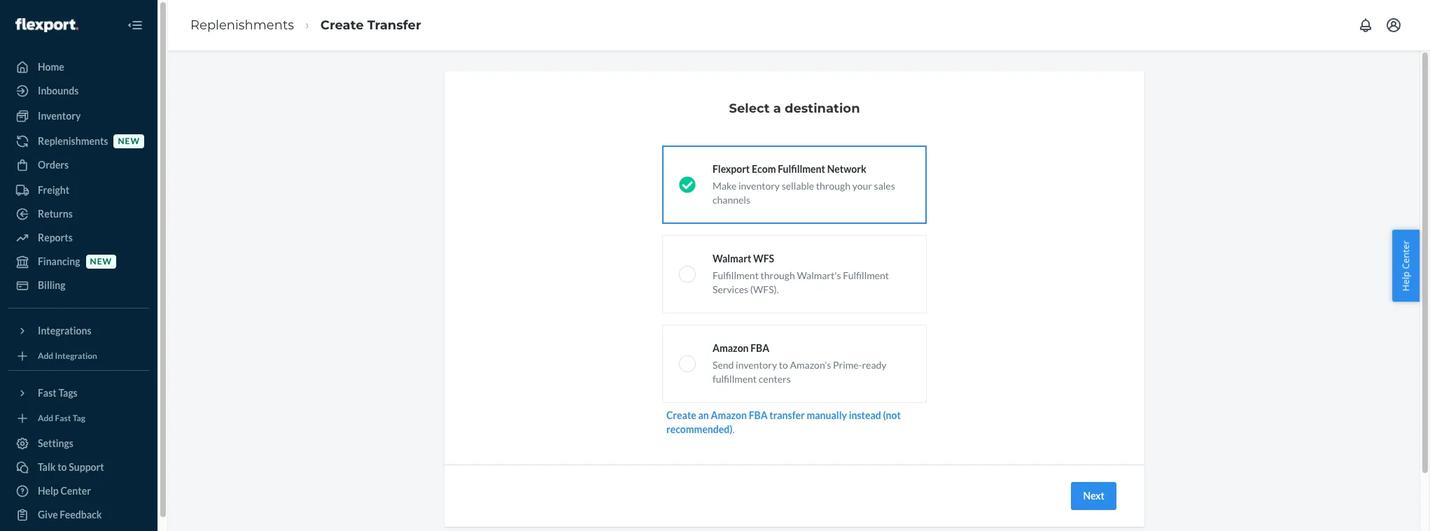 Task type: describe. For each thing, give the bounding box(es) containing it.
ready
[[862, 359, 887, 371]]

settings
[[38, 438, 73, 450]]

instead
[[849, 410, 881, 422]]

add integration
[[38, 351, 97, 362]]

returns link
[[8, 203, 149, 225]]

talk
[[38, 462, 56, 473]]

home link
[[8, 56, 149, 78]]

open notifications image
[[1358, 17, 1375, 34]]

amazon fba send inventory to amazon's prime-ready fulfillment centers
[[713, 342, 887, 385]]

fulfillment for sellable
[[778, 163, 826, 175]]

1 vertical spatial center
[[61, 485, 91, 497]]

reports link
[[8, 227, 149, 249]]

integration
[[55, 351, 97, 362]]

financing
[[38, 256, 80, 268]]

walmart
[[713, 253, 752, 265]]

close navigation image
[[127, 17, 144, 34]]

transfer
[[367, 17, 421, 33]]

to inside amazon fba send inventory to amazon's prime-ready fulfillment centers
[[779, 359, 788, 371]]

to inside "talk to support" button
[[58, 462, 67, 473]]

reports
[[38, 232, 73, 244]]

fast inside dropdown button
[[38, 387, 57, 399]]

open account menu image
[[1386, 17, 1403, 34]]

add fast tag
[[38, 413, 85, 424]]

add for add integration
[[38, 351, 53, 362]]

freight
[[38, 184, 69, 196]]

check circle image
[[679, 176, 696, 193]]

(wfs).
[[751, 284, 779, 296]]

orders
[[38, 159, 69, 171]]

amazon inside create an amazon fba transfer manually instead (not recommended)
[[711, 410, 747, 422]]

talk to support button
[[8, 457, 149, 479]]

create for create transfer
[[321, 17, 364, 33]]

amazon inside amazon fba send inventory to amazon's prime-ready fulfillment centers
[[713, 342, 749, 354]]

flexport
[[713, 163, 750, 175]]

settings link
[[8, 433, 149, 455]]

add fast tag link
[[8, 410, 149, 427]]

network
[[828, 163, 867, 175]]

create transfer
[[321, 17, 421, 33]]

a
[[774, 101, 781, 116]]

sellable
[[782, 180, 815, 192]]

new for replenishments
[[118, 136, 140, 147]]

fulfillment for services
[[713, 270, 759, 282]]

prime-
[[833, 359, 862, 371]]

help center inside "button"
[[1400, 240, 1413, 291]]

returns
[[38, 208, 73, 220]]

give feedback button
[[8, 504, 149, 527]]

channels
[[713, 194, 751, 206]]

1 vertical spatial help
[[38, 485, 59, 497]]

0 horizontal spatial replenishments
[[38, 135, 108, 147]]

1 vertical spatial help center
[[38, 485, 91, 497]]

walmart's
[[797, 270, 841, 282]]

inventory inside flexport ecom fulfillment network make inventory sellable through your sales channels
[[739, 180, 780, 192]]

select a destination
[[729, 101, 860, 116]]

sales
[[874, 180, 896, 192]]

give
[[38, 509, 58, 521]]

fast tags button
[[8, 382, 149, 405]]

help center button
[[1393, 230, 1420, 302]]



Task type: vqa. For each thing, say whether or not it's contained in the screenshot.


Task type: locate. For each thing, give the bounding box(es) containing it.
1 vertical spatial replenishments
[[38, 135, 108, 147]]

through up (wfs).
[[761, 270, 795, 282]]

help inside "button"
[[1400, 271, 1413, 291]]

fulfillment up the sellable
[[778, 163, 826, 175]]

2 horizontal spatial fulfillment
[[843, 270, 889, 282]]

create for create an amazon fba transfer manually instead (not recommended)
[[667, 410, 697, 422]]

an
[[699, 410, 709, 422]]

1 horizontal spatial new
[[118, 136, 140, 147]]

0 vertical spatial add
[[38, 351, 53, 362]]

talk to support
[[38, 462, 104, 473]]

fast left tags
[[38, 387, 57, 399]]

2 add from the top
[[38, 413, 53, 424]]

0 horizontal spatial center
[[61, 485, 91, 497]]

new for financing
[[90, 257, 112, 267]]

select
[[729, 101, 770, 116]]

through inside walmart wfs fulfillment through walmart's fulfillment services (wfs).
[[761, 270, 795, 282]]

add left the integration
[[38, 351, 53, 362]]

replenishments link
[[190, 17, 294, 33]]

add up settings
[[38, 413, 53, 424]]

tags
[[58, 387, 78, 399]]

create transfer link
[[321, 17, 421, 33]]

inbounds link
[[8, 80, 149, 102]]

1 horizontal spatial to
[[779, 359, 788, 371]]

your
[[853, 180, 873, 192]]

amazon up the . at the bottom of the page
[[711, 410, 747, 422]]

walmart wfs fulfillment through walmart's fulfillment services (wfs).
[[713, 253, 889, 296]]

new down the reports link
[[90, 257, 112, 267]]

fulfillment
[[778, 163, 826, 175], [713, 270, 759, 282], [843, 270, 889, 282]]

amazon's
[[790, 359, 831, 371]]

1 vertical spatial create
[[667, 410, 697, 422]]

1 horizontal spatial through
[[816, 180, 851, 192]]

fulfillment
[[713, 373, 757, 385]]

recommended)
[[667, 424, 733, 436]]

create
[[321, 17, 364, 33], [667, 410, 697, 422]]

inbounds
[[38, 85, 79, 97]]

0 vertical spatial help
[[1400, 271, 1413, 291]]

help
[[1400, 271, 1413, 291], [38, 485, 59, 497]]

help center link
[[8, 480, 149, 503]]

inventory up centers
[[736, 359, 777, 371]]

1 vertical spatial add
[[38, 413, 53, 424]]

support
[[69, 462, 104, 473]]

send
[[713, 359, 734, 371]]

center
[[1400, 240, 1413, 269], [61, 485, 91, 497]]

fast tags
[[38, 387, 78, 399]]

replenishments inside breadcrumbs navigation
[[190, 17, 294, 33]]

1 vertical spatial new
[[90, 257, 112, 267]]

center inside "button"
[[1400, 240, 1413, 269]]

new up "orders" link
[[118, 136, 140, 147]]

0 vertical spatial fba
[[751, 342, 770, 354]]

0 vertical spatial inventory
[[739, 180, 780, 192]]

.
[[733, 424, 735, 436]]

flexport ecom fulfillment network make inventory sellable through your sales channels
[[713, 163, 896, 206]]

fast left tag
[[55, 413, 71, 424]]

amazon
[[713, 342, 749, 354], [711, 410, 747, 422]]

0 vertical spatial replenishments
[[190, 17, 294, 33]]

0 vertical spatial amazon
[[713, 342, 749, 354]]

centers
[[759, 373, 791, 385]]

amazon up send
[[713, 342, 749, 354]]

fba
[[751, 342, 770, 354], [749, 410, 768, 422]]

to right talk
[[58, 462, 67, 473]]

manually
[[807, 410, 847, 422]]

to up centers
[[779, 359, 788, 371]]

0 vertical spatial to
[[779, 359, 788, 371]]

0 horizontal spatial new
[[90, 257, 112, 267]]

flexport logo image
[[15, 18, 78, 32]]

add
[[38, 351, 53, 362], [38, 413, 53, 424]]

orders link
[[8, 154, 149, 176]]

create left transfer at the left of page
[[321, 17, 364, 33]]

through
[[816, 180, 851, 192], [761, 270, 795, 282]]

inventory link
[[8, 105, 149, 127]]

transfer
[[770, 410, 805, 422]]

0 vertical spatial new
[[118, 136, 140, 147]]

1 horizontal spatial help
[[1400, 271, 1413, 291]]

next
[[1084, 490, 1105, 502]]

replenishments
[[190, 17, 294, 33], [38, 135, 108, 147]]

destination
[[785, 101, 860, 116]]

1 horizontal spatial create
[[667, 410, 697, 422]]

create inside create an amazon fba transfer manually instead (not recommended)
[[667, 410, 697, 422]]

0 horizontal spatial to
[[58, 462, 67, 473]]

home
[[38, 61, 64, 73]]

1 horizontal spatial replenishments
[[190, 17, 294, 33]]

1 vertical spatial through
[[761, 270, 795, 282]]

fba left the "transfer"
[[749, 410, 768, 422]]

next button
[[1072, 483, 1117, 511]]

0 vertical spatial through
[[816, 180, 851, 192]]

0 vertical spatial fast
[[38, 387, 57, 399]]

0 vertical spatial center
[[1400, 240, 1413, 269]]

(not
[[883, 410, 901, 422]]

0 vertical spatial help center
[[1400, 240, 1413, 291]]

1 horizontal spatial fulfillment
[[778, 163, 826, 175]]

inventory
[[739, 180, 780, 192], [736, 359, 777, 371]]

integrations
[[38, 325, 91, 337]]

create an amazon fba transfer manually instead (not recommended) link
[[667, 410, 901, 436]]

fulfillment inside flexport ecom fulfillment network make inventory sellable through your sales channels
[[778, 163, 826, 175]]

fast
[[38, 387, 57, 399], [55, 413, 71, 424]]

fulfillment up the services
[[713, 270, 759, 282]]

inventory inside amazon fba send inventory to amazon's prime-ready fulfillment centers
[[736, 359, 777, 371]]

0 horizontal spatial create
[[321, 17, 364, 33]]

0 horizontal spatial through
[[761, 270, 795, 282]]

0 horizontal spatial fulfillment
[[713, 270, 759, 282]]

create left an
[[667, 410, 697, 422]]

fba up centers
[[751, 342, 770, 354]]

through inside flexport ecom fulfillment network make inventory sellable through your sales channels
[[816, 180, 851, 192]]

fulfillment right walmart's
[[843, 270, 889, 282]]

make
[[713, 180, 737, 192]]

1 vertical spatial inventory
[[736, 359, 777, 371]]

freight link
[[8, 179, 149, 202]]

1 vertical spatial to
[[58, 462, 67, 473]]

inventory
[[38, 110, 81, 122]]

services
[[713, 284, 749, 296]]

help center
[[1400, 240, 1413, 291], [38, 485, 91, 497]]

0 horizontal spatial help
[[38, 485, 59, 497]]

give feedback
[[38, 509, 102, 521]]

1 vertical spatial fast
[[55, 413, 71, 424]]

create an amazon fba transfer manually instead (not recommended)
[[667, 410, 901, 436]]

feedback
[[60, 509, 102, 521]]

1 add from the top
[[38, 351, 53, 362]]

inventory down ecom
[[739, 180, 780, 192]]

1 horizontal spatial help center
[[1400, 240, 1413, 291]]

to
[[779, 359, 788, 371], [58, 462, 67, 473]]

add for add fast tag
[[38, 413, 53, 424]]

billing
[[38, 279, 65, 291]]

integrations button
[[8, 320, 149, 342]]

tag
[[73, 413, 85, 424]]

create inside breadcrumbs navigation
[[321, 17, 364, 33]]

fba inside amazon fba send inventory to amazon's prime-ready fulfillment centers
[[751, 342, 770, 354]]

1 horizontal spatial center
[[1400, 240, 1413, 269]]

through down network
[[816, 180, 851, 192]]

1 vertical spatial amazon
[[711, 410, 747, 422]]

wfs
[[754, 253, 775, 265]]

fba inside create an amazon fba transfer manually instead (not recommended)
[[749, 410, 768, 422]]

add integration link
[[8, 348, 149, 365]]

breadcrumbs navigation
[[179, 5, 433, 46]]

new
[[118, 136, 140, 147], [90, 257, 112, 267]]

ecom
[[752, 163, 776, 175]]

0 vertical spatial create
[[321, 17, 364, 33]]

0 horizontal spatial help center
[[38, 485, 91, 497]]

1 vertical spatial fba
[[749, 410, 768, 422]]

billing link
[[8, 275, 149, 297]]



